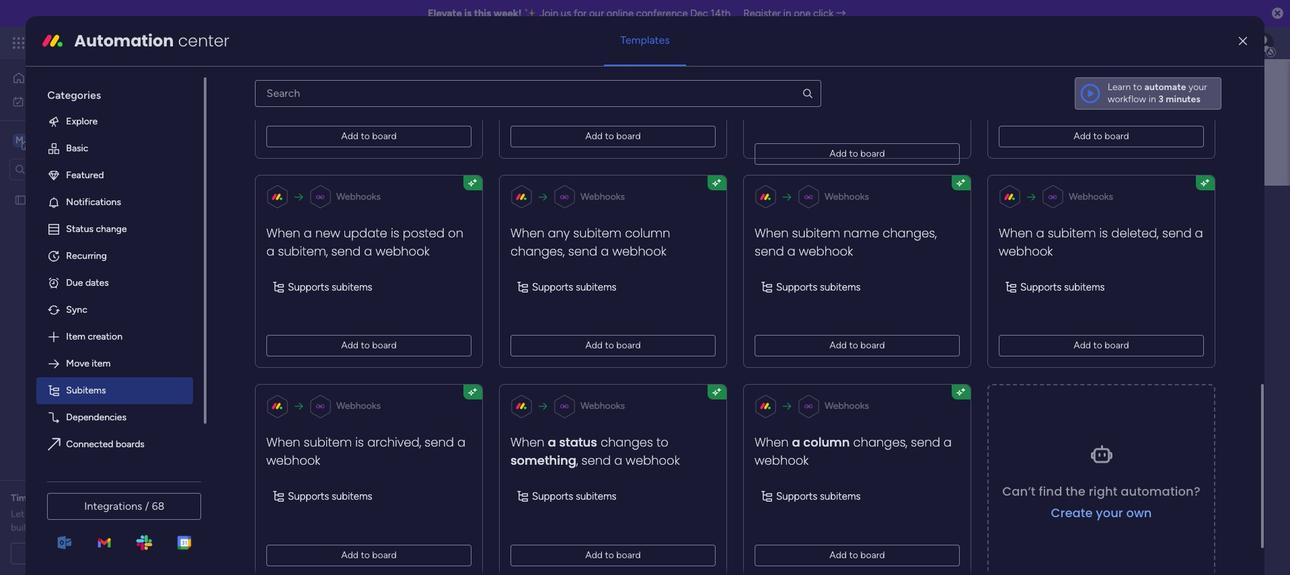 Task type: describe. For each thing, give the bounding box(es) containing it.
archived,
[[368, 434, 422, 451]]

due dates
[[66, 277, 109, 289]]

new
[[316, 224, 341, 241]]

when subitem name changes, send a webhook
[[755, 224, 938, 259]]

webhooks for archived,
[[337, 400, 381, 412]]

see
[[235, 37, 251, 48]]

Search for a column type search field
[[255, 80, 821, 107]]

our inside the time for an expert review let our experts review what you've built so far. free of charge
[[27, 509, 41, 520]]

when a subitem is deleted, send a webhook
[[1000, 224, 1204, 259]]

send inside when a subitem is deleted, send a webhook
[[1163, 224, 1192, 241]]

when for when subitem name changes, send a webhook
[[755, 224, 789, 241]]

online
[[607, 7, 634, 20]]

recurring
[[66, 250, 107, 262]]

right
[[1090, 483, 1118, 500]]

14th
[[711, 7, 731, 20]]

when for when a subitem is deleted, send a webhook
[[1000, 224, 1034, 241]]

boards for recent boards
[[291, 271, 324, 284]]

webhook inside when a status changes to something , send a webhook
[[626, 452, 680, 469]]

test for public board image
[[32, 194, 49, 206]]

learn
[[1108, 81, 1131, 93]]

basic
[[66, 143, 88, 154]]

send inside when subitem name changes, send a webhook
[[755, 242, 785, 259]]

can't
[[1003, 483, 1036, 500]]

sync option
[[37, 297, 193, 324]]

integrations
[[84, 500, 142, 513]]

dependencies option
[[37, 404, 193, 431]]

charge
[[92, 522, 121, 534]]

changes, inside changes, send a webhook
[[854, 434, 908, 451]]

one
[[794, 7, 811, 20]]

boards
[[254, 304, 283, 315]]

item
[[92, 358, 111, 369]]

test list box
[[0, 186, 172, 393]]

webhook inside when any subitem column changes, send a webhook
[[613, 242, 667, 259]]

item
[[66, 331, 85, 342]]

conference
[[637, 7, 688, 20]]

68
[[152, 500, 165, 513]]

boards and dashboards you visited recently in this workspace
[[254, 304, 512, 315]]

when subitem is archived, send a webhook
[[267, 434, 466, 469]]

a inside changes, send a webhook
[[944, 434, 953, 451]]

webhooks for update
[[337, 191, 381, 202]]

help
[[1188, 541, 1212, 555]]

webhooks for changes,
[[825, 191, 870, 202]]

supports subitems for is
[[1021, 281, 1106, 293]]

subitem inside when subitem name changes, send a webhook
[[793, 224, 841, 241]]

join
[[540, 7, 559, 20]]

subitem inside when any subitem column changes, send a webhook
[[574, 224, 622, 241]]

work for monday
[[109, 35, 133, 50]]

1 vertical spatial review
[[77, 509, 104, 520]]

workflow
[[1108, 93, 1147, 105]]

0 vertical spatial in
[[784, 7, 792, 20]]

webhooks up changes, send a webhook
[[825, 400, 870, 412]]

recurring option
[[37, 243, 193, 270]]

0 vertical spatial option
[[0, 188, 172, 190]]

subitems option
[[37, 377, 193, 404]]

send inside when any subitem column changes, send a webhook
[[569, 242, 598, 259]]

us
[[561, 7, 572, 20]]

test for public board icon
[[277, 335, 294, 346]]

my
[[30, 95, 43, 107]]

categories heading
[[37, 77, 193, 108]]

categories
[[47, 89, 101, 101]]

expert
[[62, 493, 90, 504]]

my work
[[30, 95, 65, 107]]

due dates option
[[37, 270, 193, 297]]

status change
[[66, 223, 127, 235]]

elevate
[[428, 7, 462, 20]]

brad klo image
[[1253, 32, 1275, 54]]

subitem inside "when subitem is archived, send a webhook"
[[304, 434, 352, 451]]

featured option
[[37, 162, 193, 189]]

is right elevate
[[465, 7, 472, 20]]

built
[[11, 522, 29, 534]]

management
[[136, 35, 209, 50]]

supports subitems down when a column
[[777, 490, 861, 503]]

dependencies
[[66, 412, 127, 423]]

recent boards
[[254, 271, 324, 284]]

you've
[[130, 509, 157, 520]]

monday
[[60, 35, 106, 50]]

status
[[560, 434, 598, 451]]

supports for when any subitem column changes, send a webhook
[[533, 281, 574, 293]]

1 horizontal spatial main workspace
[[336, 191, 509, 221]]

description
[[402, 224, 450, 235]]

dec
[[691, 7, 709, 20]]

when for when subitem is archived, send a webhook
[[267, 434, 301, 451]]

schedule
[[44, 548, 83, 559]]

✨
[[524, 7, 537, 20]]

elevate is this week! ✨ join us for our online conference dec 14th
[[428, 7, 731, 20]]

webhooks up changes
[[581, 400, 626, 412]]

public board image
[[254, 333, 269, 348]]

subitem inside when a subitem is deleted, send a webhook
[[1049, 224, 1097, 241]]

schedule a meeting
[[44, 548, 128, 559]]

you
[[354, 304, 370, 315]]

automation center
[[74, 29, 230, 52]]

Main workspace field
[[332, 191, 1236, 221]]

let
[[11, 509, 24, 520]]

in inside "your workflow in"
[[1149, 93, 1157, 105]]

home
[[31, 72, 57, 83]]

integrations / 68
[[84, 500, 165, 513]]

when for when a new update is posted on a subitem, send a webhook
[[267, 224, 301, 241]]

experts
[[43, 509, 74, 520]]

1 horizontal spatial column
[[804, 434, 851, 451]]

3
[[1159, 93, 1164, 105]]

supports for when a subitem is deleted, send a webhook
[[1021, 281, 1062, 293]]

supports subitems for changes,
[[777, 281, 861, 293]]

subitems
[[66, 385, 106, 396]]

recent
[[254, 271, 288, 284]]

week!
[[494, 7, 522, 20]]

automation  center image
[[42, 30, 64, 52]]

a inside "when subitem is archived, send a webhook"
[[458, 434, 466, 451]]

connected boards option
[[37, 431, 193, 458]]

automation
[[74, 29, 174, 52]]

create
[[1052, 504, 1094, 521]]

automate
[[1145, 81, 1187, 93]]

boards for connected boards
[[116, 439, 145, 450]]

workspace image
[[13, 133, 26, 148]]

when inside when a status changes to something , send a webhook
[[511, 434, 545, 451]]

update
[[344, 224, 388, 241]]

1 vertical spatial main
[[336, 191, 388, 221]]

2 vertical spatial in
[[439, 304, 446, 315]]

supports subitems down the ,
[[533, 490, 617, 503]]

3 minutes
[[1159, 93, 1201, 105]]

send inside when a status changes to something , send a webhook
[[582, 452, 611, 469]]

item creation option
[[37, 324, 193, 351]]

featured
[[66, 169, 104, 181]]

move item
[[66, 358, 111, 369]]

and
[[285, 304, 301, 315]]

members
[[340, 271, 385, 284]]

webhook inside "when subitem is archived, send a webhook"
[[267, 452, 321, 469]]

changes, send a webhook
[[755, 434, 953, 469]]

a inside when any subitem column changes, send a webhook
[[601, 242, 610, 259]]

on
[[448, 224, 464, 241]]

webhook inside when subitem name changes, send a webhook
[[800, 242, 854, 259]]

click
[[814, 7, 834, 20]]

far.
[[44, 522, 57, 534]]

center
[[178, 29, 230, 52]]

can't find the right automation? create your own
[[1003, 483, 1201, 521]]

the
[[1066, 483, 1086, 500]]

webhooks for is
[[1070, 191, 1114, 202]]



Task type: vqa. For each thing, say whether or not it's contained in the screenshot.
When a status changes to something , send a webhook
yes



Task type: locate. For each thing, give the bounding box(es) containing it.
boards down subitem,
[[291, 271, 324, 284]]

name
[[844, 224, 880, 241]]

main up update
[[336, 191, 388, 221]]

subitem,
[[278, 242, 328, 259]]

send
[[1163, 224, 1192, 241], [332, 242, 361, 259], [569, 242, 598, 259], [755, 242, 785, 259], [425, 434, 454, 451], [912, 434, 941, 451], [582, 452, 611, 469]]

0 vertical spatial changes,
[[883, 224, 938, 241]]

1 horizontal spatial test
[[277, 335, 294, 346]]

main workspace up "description"
[[336, 191, 509, 221]]

1 horizontal spatial this
[[474, 7, 491, 20]]

due
[[66, 277, 83, 289]]

0 vertical spatial work
[[109, 35, 133, 50]]

0 vertical spatial review
[[92, 493, 122, 504]]

notifications
[[66, 196, 121, 208]]

0 horizontal spatial work
[[45, 95, 65, 107]]

subitems down the ,
[[576, 490, 617, 503]]

m
[[16, 134, 24, 146]]

main
[[31, 134, 55, 146], [336, 191, 388, 221]]

0 horizontal spatial our
[[27, 509, 41, 520]]

0 vertical spatial your
[[1189, 81, 1208, 93]]

connected boards
[[66, 439, 145, 450]]

→
[[837, 7, 847, 20]]

main workspace
[[31, 134, 110, 146], [336, 191, 509, 221]]

boards
[[291, 271, 324, 284], [116, 439, 145, 450]]

0 horizontal spatial this
[[449, 304, 464, 315]]

this left week!
[[474, 7, 491, 20]]

work for my
[[45, 95, 65, 107]]

webhook inside when a subitem is deleted, send a webhook
[[1000, 242, 1054, 259]]

test inside list box
[[32, 194, 49, 206]]

0 vertical spatial test
[[32, 194, 49, 206]]

move item option
[[37, 351, 193, 377]]

when inside "when subitem is archived, send a webhook"
[[267, 434, 301, 451]]

is inside "when subitem is archived, send a webhook"
[[356, 434, 364, 451]]

supports subitems up "dashboards"
[[288, 281, 373, 293]]

subitems
[[332, 281, 373, 293], [576, 281, 617, 293], [821, 281, 861, 293], [1065, 281, 1106, 293], [332, 490, 373, 503], [576, 490, 617, 503], [821, 490, 861, 503]]

your
[[1189, 81, 1208, 93], [1097, 504, 1124, 521]]

1 vertical spatial column
[[804, 434, 851, 451]]

your up minutes
[[1189, 81, 1208, 93]]

0 horizontal spatial main
[[31, 134, 55, 146]]

main right workspace image
[[31, 134, 55, 146]]

time
[[11, 493, 32, 504]]

is left the deleted,
[[1100, 224, 1109, 241]]

a inside button
[[86, 548, 90, 559]]

supports subitems down "when subitem is archived, send a webhook"
[[288, 490, 373, 503]]

change
[[96, 223, 127, 235]]

1 horizontal spatial in
[[784, 7, 792, 20]]

supports subitems for update
[[288, 281, 373, 293]]

test right public board icon
[[277, 335, 294, 346]]

webhooks for column
[[581, 191, 626, 202]]

a inside when subitem name changes, send a webhook
[[788, 242, 796, 259]]

subitem right any
[[574, 224, 622, 241]]

changes, inside when any subitem column changes, send a webhook
[[511, 242, 565, 259]]

our
[[589, 7, 604, 20], [27, 509, 41, 520]]

our up so
[[27, 509, 41, 520]]

supports subitems for archived,
[[288, 490, 373, 503]]

in left the one
[[784, 7, 792, 20]]

workspace selection element
[[13, 132, 112, 150]]

subitem
[[574, 224, 622, 241], [793, 224, 841, 241], [1049, 224, 1097, 241], [304, 434, 352, 451]]

sync
[[66, 304, 87, 316]]

0 vertical spatial column
[[626, 224, 671, 241]]

explore option
[[37, 108, 193, 135]]

supports for when subitem name changes, send a webhook
[[777, 281, 818, 293]]

webhook inside the when a new update is posted on a subitem, send a webhook
[[376, 242, 430, 259]]

status
[[66, 223, 94, 235]]

supports for when a new update is posted on a subitem, send a webhook
[[288, 281, 329, 293]]

1 horizontal spatial our
[[589, 7, 604, 20]]

0 vertical spatial boards
[[291, 271, 324, 284]]

1 vertical spatial for
[[34, 493, 47, 504]]

is inside the when a new update is posted on a subitem, send a webhook
[[391, 224, 400, 241]]

main workspace inside workspace selection element
[[31, 134, 110, 146]]

1 horizontal spatial work
[[109, 35, 133, 50]]

1 horizontal spatial your
[[1189, 81, 1208, 93]]

supports subitems down when any subitem column changes, send a webhook
[[533, 281, 617, 293]]

,
[[577, 452, 579, 469]]

subitems down "when subitem is archived, send a webhook"
[[332, 490, 373, 503]]

main workspace down explore
[[31, 134, 110, 146]]

search image
[[802, 87, 814, 99]]

1 horizontal spatial main
[[336, 191, 388, 221]]

1 horizontal spatial boards
[[291, 271, 324, 284]]

dashboards
[[303, 304, 352, 315]]

status change option
[[37, 216, 193, 243]]

when for when any subitem column changes, send a webhook
[[511, 224, 545, 241]]

work inside button
[[45, 95, 65, 107]]

subitem left the deleted,
[[1049, 224, 1097, 241]]

our left 'online'
[[589, 7, 604, 20]]

1 vertical spatial main workspace
[[336, 191, 509, 221]]

for left an
[[34, 493, 47, 504]]

Search in workspace field
[[28, 162, 112, 177]]

subitems for update
[[332, 281, 373, 293]]

posted
[[403, 224, 445, 241]]

create your own link
[[1052, 504, 1153, 521]]

webhooks up update
[[337, 191, 381, 202]]

when inside when subitem name changes, send a webhook
[[755, 224, 789, 241]]

for inside the time for an expert review let our experts review what you've built so far. free of charge
[[34, 493, 47, 504]]

so
[[32, 522, 42, 534]]

workspace
[[57, 134, 110, 146], [393, 191, 509, 221], [354, 224, 400, 235], [467, 304, 512, 315]]

subitems down when any subitem column changes, send a webhook
[[576, 281, 617, 293]]

own
[[1127, 504, 1153, 521]]

register
[[744, 7, 781, 20]]

column inside when any subitem column changes, send a webhook
[[626, 224, 671, 241]]

test
[[32, 194, 49, 206], [277, 335, 294, 346]]

webhooks up "when subitem is archived, send a webhook"
[[337, 400, 381, 412]]

review up of
[[77, 509, 104, 520]]

home button
[[8, 67, 145, 89]]

notifications option
[[37, 189, 193, 216]]

subitem down main workspace field at top
[[793, 224, 841, 241]]

supports for when subitem is archived, send a webhook
[[288, 490, 329, 503]]

webhooks up when a subitem is deleted, send a webhook
[[1070, 191, 1114, 202]]

your inside "your workflow in"
[[1189, 81, 1208, 93]]

plans
[[254, 37, 276, 48]]

to inside when a status changes to something , send a webhook
[[657, 434, 669, 451]]

subitems down when subitem name changes, send a webhook
[[821, 281, 861, 293]]

/
[[145, 500, 149, 513]]

1 vertical spatial option
[[37, 458, 193, 485]]

add to board
[[342, 130, 397, 142], [586, 130, 641, 142], [1075, 130, 1130, 142], [830, 148, 886, 159], [342, 340, 397, 351], [586, 340, 641, 351], [830, 340, 886, 351], [1075, 340, 1130, 351], [342, 549, 397, 561], [586, 549, 641, 561], [830, 549, 886, 561]]

0 horizontal spatial main workspace
[[31, 134, 110, 146]]

option
[[0, 188, 172, 190], [37, 458, 193, 485]]

is left posted
[[391, 224, 400, 241]]

integrations / 68 button
[[47, 493, 201, 520]]

1 vertical spatial your
[[1097, 504, 1124, 521]]

when a column
[[755, 434, 851, 451]]

0 horizontal spatial boards
[[116, 439, 145, 450]]

supports subitems for column
[[533, 281, 617, 293]]

subitems down changes, send a webhook
[[821, 490, 861, 503]]

when inside when a subitem is deleted, send a webhook
[[1000, 224, 1034, 241]]

to
[[1134, 81, 1143, 93], [361, 130, 370, 142], [606, 130, 615, 142], [1094, 130, 1103, 142], [850, 148, 859, 159], [361, 340, 370, 351], [606, 340, 615, 351], [850, 340, 859, 351], [1094, 340, 1103, 351], [657, 434, 669, 451], [361, 549, 370, 561], [606, 549, 615, 561], [850, 549, 859, 561]]

schedule a meeting button
[[11, 543, 161, 565]]

send inside changes, send a webhook
[[912, 434, 941, 451]]

option down featured
[[0, 188, 172, 190]]

1 vertical spatial this
[[449, 304, 464, 315]]

see plans
[[235, 37, 276, 48]]

basic option
[[37, 135, 193, 162]]

register in one click →
[[744, 7, 847, 20]]

subitems for is
[[1065, 281, 1106, 293]]

for right us on the left top of the page
[[574, 7, 587, 20]]

1 horizontal spatial for
[[574, 7, 587, 20]]

webhook inside changes, send a webhook
[[755, 452, 809, 469]]

when inside when any subitem column changes, send a webhook
[[511, 224, 545, 241]]

main inside workspace selection element
[[31, 134, 55, 146]]

changes, inside when subitem name changes, send a webhook
[[883, 224, 938, 241]]

review up what
[[92, 493, 122, 504]]

of
[[80, 522, 89, 534]]

move
[[66, 358, 89, 369]]

subitem left archived,
[[304, 434, 352, 451]]

send inside "when subitem is archived, send a webhook"
[[425, 434, 454, 451]]

column
[[626, 224, 671, 241], [804, 434, 851, 451]]

minutes
[[1167, 93, 1201, 105]]

your inside can't find the right automation? create your own
[[1097, 504, 1124, 521]]

0 horizontal spatial in
[[439, 304, 446, 315]]

in
[[784, 7, 792, 20], [1149, 93, 1157, 105], [439, 304, 446, 315]]

what
[[107, 509, 128, 520]]

test right public board image
[[32, 194, 49, 206]]

0 vertical spatial our
[[589, 7, 604, 20]]

1 vertical spatial test
[[277, 335, 294, 346]]

categories list box
[[37, 77, 207, 485]]

boards inside connected boards option
[[116, 439, 145, 450]]

0 horizontal spatial test
[[32, 194, 49, 206]]

1 vertical spatial changes,
[[511, 242, 565, 259]]

webhooks up when any subitem column changes, send a webhook
[[581, 191, 626, 202]]

0 horizontal spatial your
[[1097, 504, 1124, 521]]

see plans button
[[217, 33, 282, 53]]

0 vertical spatial main workspace
[[31, 134, 110, 146]]

when
[[267, 224, 301, 241], [511, 224, 545, 241], [755, 224, 789, 241], [1000, 224, 1034, 241], [267, 434, 301, 451], [511, 434, 545, 451], [755, 434, 789, 451]]

review
[[92, 493, 122, 504], [77, 509, 104, 520]]

is left archived,
[[356, 434, 364, 451]]

subitems for changes,
[[821, 281, 861, 293]]

subitems up you
[[332, 281, 373, 293]]

supports subitems
[[288, 281, 373, 293], [533, 281, 617, 293], [777, 281, 861, 293], [1021, 281, 1106, 293], [288, 490, 373, 503], [533, 490, 617, 503], [777, 490, 861, 503]]

connected
[[66, 439, 113, 450]]

select product image
[[12, 36, 26, 50]]

option down connected boards
[[37, 458, 193, 485]]

add to board button
[[267, 125, 472, 147], [511, 125, 716, 147], [1000, 125, 1205, 147], [755, 143, 961, 164], [267, 335, 472, 357], [511, 335, 716, 357], [755, 335, 961, 357], [1000, 335, 1205, 357], [267, 545, 472, 566], [511, 545, 716, 566], [755, 545, 961, 566]]

meeting
[[93, 548, 128, 559]]

0 vertical spatial this
[[474, 7, 491, 20]]

is inside when a subitem is deleted, send a webhook
[[1100, 224, 1109, 241]]

recently
[[402, 304, 437, 315]]

0 vertical spatial main
[[31, 134, 55, 146]]

1 vertical spatial work
[[45, 95, 65, 107]]

free
[[60, 522, 78, 534]]

1 vertical spatial our
[[27, 509, 41, 520]]

this right recently
[[449, 304, 464, 315]]

subitems for archived,
[[332, 490, 373, 503]]

work right monday
[[109, 35, 133, 50]]

None search field
[[255, 80, 821, 107]]

in right recently
[[439, 304, 446, 315]]

monday work management
[[60, 35, 209, 50]]

2 vertical spatial changes,
[[854, 434, 908, 451]]

webhooks up name
[[825, 191, 870, 202]]

public board image
[[14, 193, 27, 206]]

when inside the when a new update is posted on a subitem, send a webhook
[[267, 224, 301, 241]]

changes,
[[883, 224, 938, 241], [511, 242, 565, 259], [854, 434, 908, 451]]

webhook
[[376, 242, 430, 259], [613, 242, 667, 259], [800, 242, 854, 259], [1000, 242, 1054, 259], [267, 452, 321, 469], [626, 452, 680, 469], [755, 452, 809, 469]]

when any subitem column changes, send a webhook
[[511, 224, 671, 259]]

when a new update is posted on a subitem, send a webhook
[[267, 224, 464, 259]]

send inside the when a new update is posted on a subitem, send a webhook
[[332, 242, 361, 259]]

boards down dependencies option
[[116, 439, 145, 450]]

1 vertical spatial boards
[[116, 439, 145, 450]]

automation?
[[1122, 483, 1201, 500]]

subitems down when a subitem is deleted, send a webhook
[[1065, 281, 1106, 293]]

supports subitems down when subitem name changes, send a webhook
[[777, 281, 861, 293]]

add to favorites image
[[869, 334, 883, 347]]

test link
[[234, 322, 900, 360]]

0 vertical spatial for
[[574, 7, 587, 20]]

work right my
[[45, 95, 65, 107]]

visited
[[372, 304, 400, 315]]

0 horizontal spatial for
[[34, 493, 47, 504]]

2 horizontal spatial in
[[1149, 93, 1157, 105]]

find
[[1040, 483, 1063, 500]]

1 vertical spatial in
[[1149, 93, 1157, 105]]

in left 3
[[1149, 93, 1157, 105]]

add
[[342, 130, 359, 142], [586, 130, 603, 142], [1075, 130, 1092, 142], [830, 148, 848, 159], [334, 224, 352, 235], [342, 340, 359, 351], [586, 340, 603, 351], [830, 340, 848, 351], [1075, 340, 1092, 351], [342, 549, 359, 561], [586, 549, 603, 561], [830, 549, 848, 561]]

any
[[548, 224, 570, 241]]

subitems for column
[[576, 281, 617, 293]]

0 horizontal spatial column
[[626, 224, 671, 241]]

supports subitems down when a subitem is deleted, send a webhook
[[1021, 281, 1106, 293]]

your down right
[[1097, 504, 1124, 521]]

explore
[[66, 116, 98, 127]]

help button
[[1177, 537, 1224, 559]]



